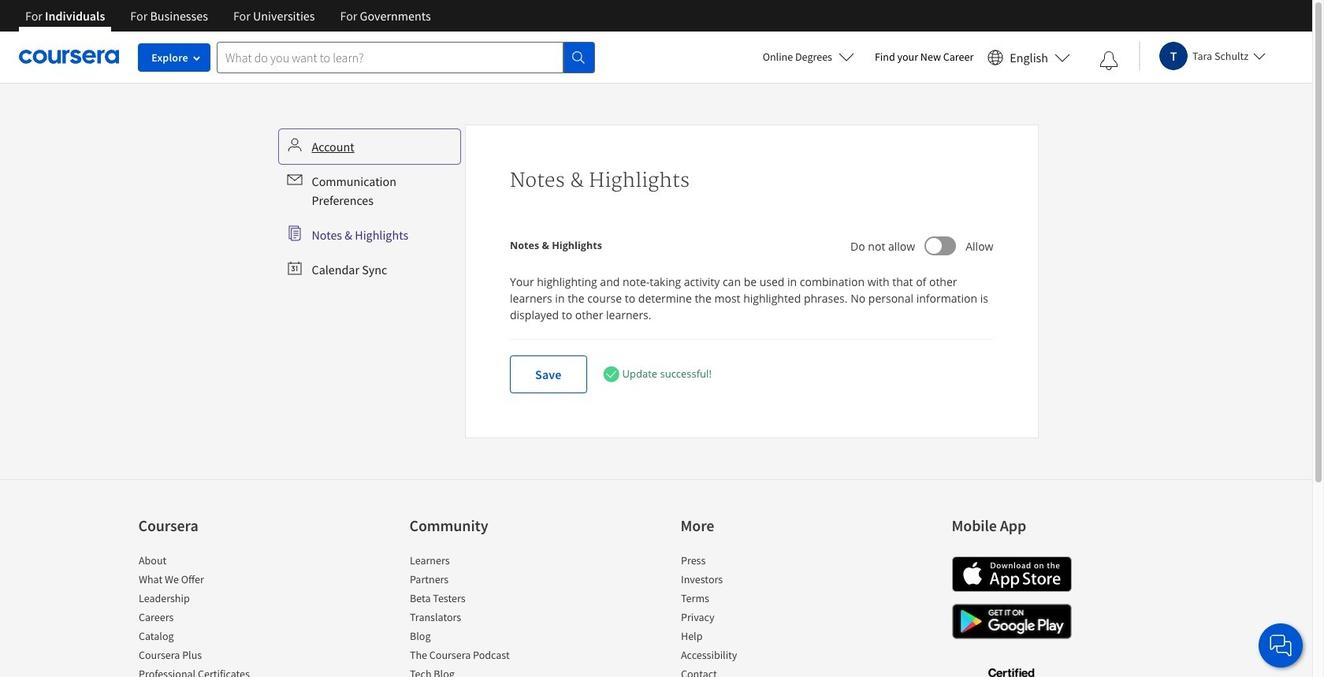 Task type: describe. For each thing, give the bounding box(es) containing it.
notes & highlights image
[[926, 238, 942, 254]]

get it on google play image
[[952, 604, 1071, 639]]

logo of certified b corporation image
[[979, 659, 1044, 677]]

2 list from the left
[[409, 552, 543, 677]]

coursera image
[[19, 44, 119, 70]]



Task type: locate. For each thing, give the bounding box(es) containing it.
list item
[[138, 552, 272, 571], [409, 552, 543, 571], [681, 552, 815, 571], [138, 571, 272, 590], [409, 571, 543, 590], [681, 571, 815, 590], [138, 590, 272, 609], [409, 590, 543, 609], [681, 590, 815, 609], [138, 609, 272, 628], [409, 609, 543, 628], [681, 609, 815, 628], [138, 628, 272, 647], [409, 628, 543, 647], [681, 628, 815, 647], [138, 647, 272, 666], [409, 647, 543, 666], [681, 647, 815, 666], [138, 666, 272, 677], [409, 666, 543, 677], [681, 666, 815, 677]]

3 list from the left
[[681, 552, 815, 677]]

alert
[[603, 366, 712, 383]]

1 horizontal spatial list
[[409, 552, 543, 677]]

list
[[138, 552, 272, 677], [409, 552, 543, 677], [681, 552, 815, 677]]

2 horizontal spatial list
[[681, 552, 815, 677]]

1 list from the left
[[138, 552, 272, 677]]

menu
[[280, 131, 459, 285]]

None search field
[[217, 41, 595, 73]]

banner navigation
[[13, 0, 443, 43]]

0 horizontal spatial list
[[138, 552, 272, 677]]

notes & highlights switch
[[925, 236, 956, 255]]

do not allow notes & highlights element
[[510, 234, 602, 258]]

download on the app store image
[[952, 556, 1071, 592]]

What do you want to learn? text field
[[217, 41, 564, 73]]



Task type: vqa. For each thing, say whether or not it's contained in the screenshot.
first Louisiana State University image from the right
no



